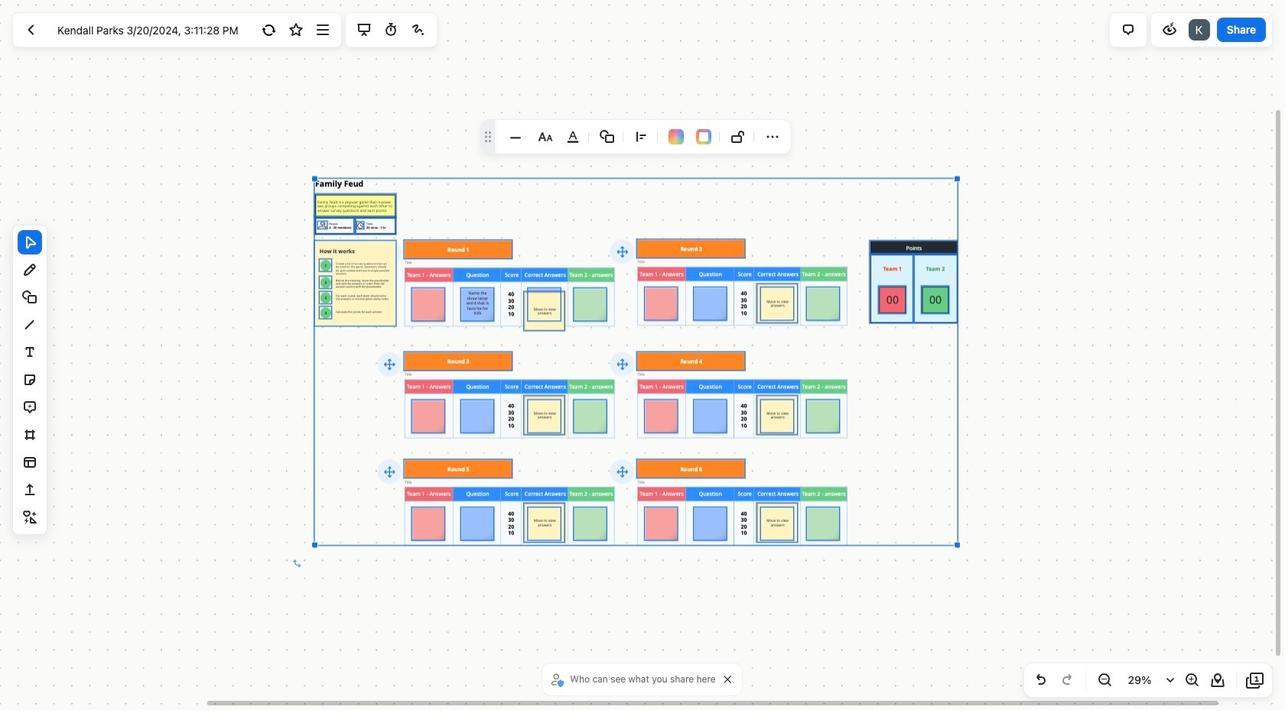 Task type: describe. For each thing, give the bounding box(es) containing it.
saving element
[[257, 18, 281, 42]]

presentation image
[[355, 21, 374, 39]]

pages image
[[1246, 672, 1265, 690]]

more options image
[[314, 21, 332, 39]]

comment panel image
[[1119, 21, 1137, 39]]

zoom out image
[[1096, 672, 1114, 690]]

mini map image
[[1209, 672, 1227, 690]]

Document name text field
[[46, 18, 255, 42]]

fill menu item
[[669, 129, 684, 145]]

zoom in image
[[1183, 672, 1201, 690]]



Task type: vqa. For each thing, say whether or not it's contained in the screenshot.
product information NAVIGATION
no



Task type: locate. For each thing, give the bounding box(es) containing it.
menu item right fill menu item
[[726, 125, 751, 149]]

timer image
[[382, 21, 400, 39]]

laser image
[[409, 21, 427, 39]]

list
[[1187, 18, 1212, 42]]

close image
[[724, 676, 732, 684]]

format styles image
[[536, 128, 555, 146]]

undo image
[[1032, 672, 1050, 690]]

menu item
[[595, 125, 620, 149], [726, 125, 751, 149]]

1 horizontal spatial menu item
[[726, 125, 751, 149]]

saving image
[[260, 21, 278, 39]]

star this whiteboard image
[[287, 21, 305, 39]]

menu item right format styles icon
[[595, 125, 620, 149]]

1 menu item from the left
[[595, 125, 620, 149]]

list item
[[1187, 18, 1212, 42]]

0 horizontal spatial menu item
[[595, 125, 620, 149]]

2 menu item from the left
[[726, 125, 751, 149]]

dashboard image
[[22, 21, 41, 39]]



